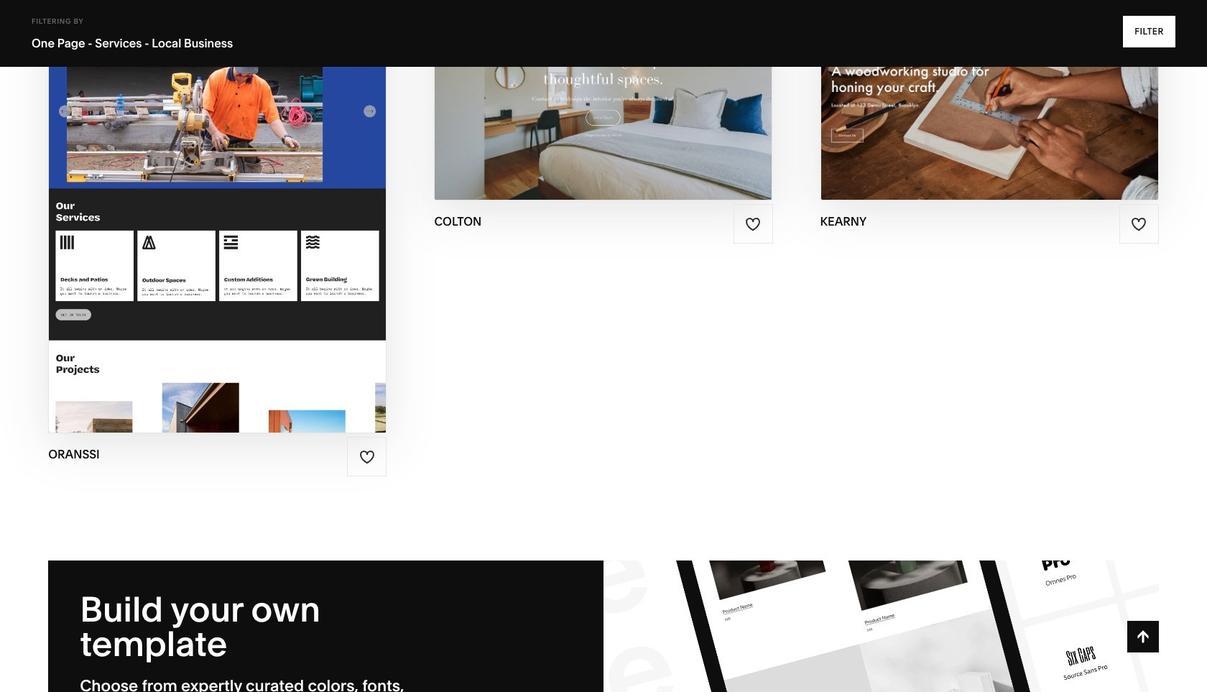 Task type: locate. For each thing, give the bounding box(es) containing it.
kearny image
[[822, 0, 1159, 199]]

colton image
[[435, 0, 773, 199]]

add kearny to your favorites list image
[[1132, 216, 1148, 232]]



Task type: vqa. For each thing, say whether or not it's contained in the screenshot.
Add Kearny to your favorites list image
yes



Task type: describe. For each thing, give the bounding box(es) containing it.
preview of building your own template image
[[604, 561, 1160, 692]]

back to top image
[[1136, 629, 1152, 645]]

add oranssi to your favorites list image
[[359, 449, 375, 465]]

oranssi image
[[49, 0, 386, 432]]

add colton to your favorites list image
[[746, 216, 761, 232]]



